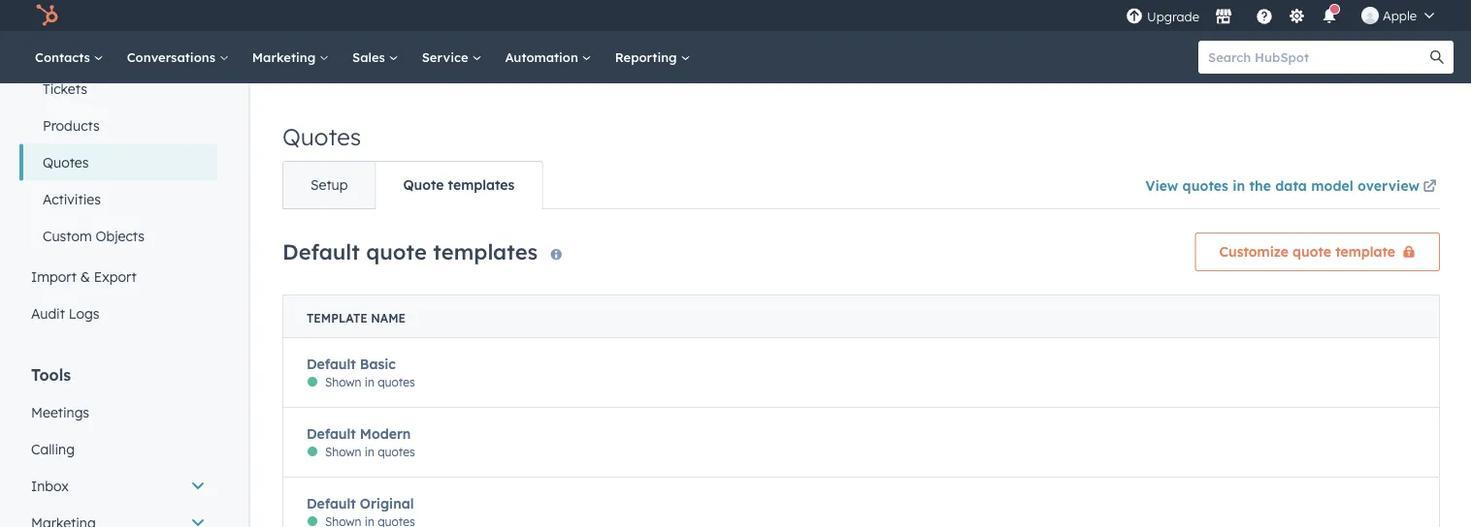Task type: locate. For each thing, give the bounding box(es) containing it.
shown for basic
[[325, 375, 361, 390]]

1 vertical spatial quotes
[[378, 375, 415, 390]]

template name
[[307, 312, 406, 326]]

0 vertical spatial shown
[[325, 375, 361, 390]]

shown
[[325, 375, 361, 390], [325, 445, 361, 460]]

default for default modern
[[307, 426, 356, 443]]

products
[[43, 117, 100, 134]]

default down setup link
[[282, 238, 360, 265]]

default
[[282, 238, 360, 265], [307, 356, 356, 373], [307, 426, 356, 443], [307, 495, 356, 512]]

meetings link
[[19, 395, 217, 432]]

menu containing apple
[[1124, 0, 1448, 31]]

0 vertical spatial quotes
[[1183, 177, 1228, 194]]

contacts link
[[23, 31, 115, 83]]

default quote templates
[[282, 238, 538, 265]]

menu
[[1124, 0, 1448, 31]]

quote for customize
[[1293, 244, 1331, 261]]

default left modern
[[307, 426, 356, 443]]

custom objects link
[[19, 218, 217, 255]]

default basic
[[307, 356, 396, 373]]

link opens in a new window image
[[1423, 180, 1437, 194]]

service link
[[410, 31, 493, 83]]

templates down the quote templates link
[[433, 238, 538, 265]]

0 vertical spatial in
[[1233, 177, 1245, 194]]

1 vertical spatial shown in quotes
[[325, 445, 415, 460]]

quotes
[[282, 122, 361, 151], [43, 154, 89, 171]]

quotes down modern
[[378, 445, 415, 460]]

help image
[[1256, 9, 1273, 26]]

logs
[[69, 306, 99, 323]]

in left the
[[1233, 177, 1245, 194]]

in down basic on the left bottom of page
[[365, 375, 374, 390]]

in
[[1233, 177, 1245, 194], [365, 375, 374, 390], [365, 445, 374, 460]]

2 shown from the top
[[325, 445, 361, 460]]

2 shown in quotes from the top
[[325, 445, 415, 460]]

search button
[[1421, 41, 1454, 74]]

1 vertical spatial in
[[365, 375, 374, 390]]

apple
[[1383, 7, 1417, 23]]

shown down 'default basic'
[[325, 375, 361, 390]]

in down default modern
[[365, 445, 374, 460]]

import
[[31, 269, 77, 286]]

0 horizontal spatial quotes
[[43, 154, 89, 171]]

0 vertical spatial shown in quotes
[[325, 375, 415, 390]]

upgrade image
[[1126, 8, 1143, 26]]

in inside the view quotes in the data model overview link
[[1233, 177, 1245, 194]]

1 horizontal spatial quotes
[[282, 122, 361, 151]]

modern
[[360, 426, 411, 443]]

settings image
[[1288, 8, 1306, 26]]

shown down default modern
[[325, 445, 361, 460]]

products link
[[19, 108, 217, 145]]

templates right quote
[[448, 177, 515, 194]]

navigation containing setup
[[282, 161, 543, 210]]

customize quote template
[[1219, 244, 1395, 261]]

quotes down basic on the left bottom of page
[[378, 375, 415, 390]]

default for default quote templates
[[282, 238, 360, 265]]

navigation
[[282, 161, 543, 210]]

&
[[80, 269, 90, 286]]

default modern
[[307, 426, 411, 443]]

customize
[[1219, 244, 1289, 261]]

shown in quotes for basic
[[325, 375, 415, 390]]

shown in quotes
[[325, 375, 415, 390], [325, 445, 415, 460]]

2 vertical spatial quotes
[[378, 445, 415, 460]]

default left the original
[[307, 495, 356, 512]]

default for default original
[[307, 495, 356, 512]]

audit logs link
[[19, 296, 217, 333]]

basic
[[360, 356, 396, 373]]

1 horizontal spatial quote
[[1293, 244, 1331, 261]]

shown in quotes down default modern
[[325, 445, 415, 460]]

contacts
[[35, 49, 94, 65]]

0 horizontal spatial quote
[[366, 238, 427, 265]]

1 vertical spatial shown
[[325, 445, 361, 460]]

search image
[[1430, 50, 1444, 64]]

quote templates
[[403, 177, 515, 194]]

shown in quotes down basic on the left bottom of page
[[325, 375, 415, 390]]

marketing link
[[240, 31, 341, 83]]

tickets
[[43, 81, 87, 98]]

quotes down products
[[43, 154, 89, 171]]

quote left template
[[1293, 244, 1331, 261]]

1 shown in quotes from the top
[[325, 375, 415, 390]]

templates
[[448, 177, 515, 194], [433, 238, 538, 265]]

quotes right view
[[1183, 177, 1228, 194]]

shown in quotes for modern
[[325, 445, 415, 460]]

quote up name
[[366, 238, 427, 265]]

0 vertical spatial quotes
[[282, 122, 361, 151]]

help button
[[1248, 0, 1281, 31]]

quote inside button
[[1293, 244, 1331, 261]]

customize quote template button
[[1195, 233, 1440, 272]]

quote templates link
[[375, 162, 542, 209]]

conversations link
[[115, 31, 240, 83]]

default original
[[307, 495, 414, 512]]

quote
[[366, 238, 427, 265], [1293, 244, 1331, 261]]

default down the template
[[307, 356, 356, 373]]

setup
[[311, 177, 348, 194]]

2 vertical spatial in
[[365, 445, 374, 460]]

quotes up setup
[[282, 122, 361, 151]]

1 shown from the top
[[325, 375, 361, 390]]

calling link
[[19, 432, 217, 469]]

quotes
[[1183, 177, 1228, 194], [378, 375, 415, 390], [378, 445, 415, 460]]

objects
[[96, 228, 145, 245]]



Task type: describe. For each thing, give the bounding box(es) containing it.
marketing
[[252, 49, 319, 65]]

quotes for basic
[[378, 375, 415, 390]]

shown for modern
[[325, 445, 361, 460]]

data
[[1275, 177, 1307, 194]]

custom
[[43, 228, 92, 245]]

audit logs
[[31, 306, 99, 323]]

activities
[[43, 191, 101, 208]]

activities link
[[19, 181, 217, 218]]

automation
[[505, 49, 582, 65]]

original
[[360, 495, 414, 512]]

1 vertical spatial quotes
[[43, 154, 89, 171]]

marketplaces image
[[1215, 9, 1232, 26]]

quote for default
[[366, 238, 427, 265]]

automation link
[[493, 31, 603, 83]]

hubspot link
[[23, 4, 73, 27]]

settings link
[[1285, 5, 1309, 26]]

meetings
[[31, 405, 89, 422]]

import & export link
[[19, 259, 217, 296]]

audit
[[31, 306, 65, 323]]

view quotes in the data model overview
[[1146, 177, 1420, 194]]

Search HubSpot search field
[[1198, 41, 1436, 74]]

in for modern
[[365, 445, 374, 460]]

view
[[1146, 177, 1178, 194]]

link opens in a new window image
[[1423, 176, 1437, 199]]

conversations
[[127, 49, 219, 65]]

marketplaces button
[[1203, 0, 1244, 31]]

quotes inside the view quotes in the data model overview link
[[1183, 177, 1228, 194]]

sales link
[[341, 31, 410, 83]]

reporting
[[615, 49, 681, 65]]

overview
[[1358, 177, 1420, 194]]

custom objects
[[43, 228, 145, 245]]

tools element
[[19, 365, 217, 528]]

tools
[[31, 366, 71, 385]]

reporting link
[[603, 31, 702, 83]]

export
[[94, 269, 136, 286]]

inbox button
[[19, 469, 217, 506]]

in for basic
[[365, 375, 374, 390]]

quotes link
[[19, 145, 217, 181]]

setup link
[[283, 162, 375, 209]]

name
[[371, 312, 406, 326]]

upgrade
[[1147, 9, 1199, 25]]

service
[[422, 49, 472, 65]]

sales
[[352, 49, 389, 65]]

calling
[[31, 442, 75, 459]]

notifications image
[[1321, 9, 1338, 26]]

1 vertical spatial templates
[[433, 238, 538, 265]]

the
[[1249, 177, 1271, 194]]

model
[[1311, 177, 1353, 194]]

view quotes in the data model overview link
[[1146, 164, 1440, 209]]

hubspot image
[[35, 4, 58, 27]]

inbox
[[31, 478, 69, 495]]

notifications button
[[1313, 0, 1346, 31]]

quote
[[403, 177, 444, 194]]

0 vertical spatial templates
[[448, 177, 515, 194]]

bob builder image
[[1361, 7, 1379, 24]]

template
[[307, 312, 367, 326]]

quotes for modern
[[378, 445, 415, 460]]

apple button
[[1350, 0, 1446, 31]]

import & export
[[31, 269, 136, 286]]

tickets link
[[19, 71, 217, 108]]

template
[[1335, 244, 1395, 261]]

default for default basic
[[307, 356, 356, 373]]



Task type: vqa. For each thing, say whether or not it's contained in the screenshot.
second Link opens in a new window icon
no



